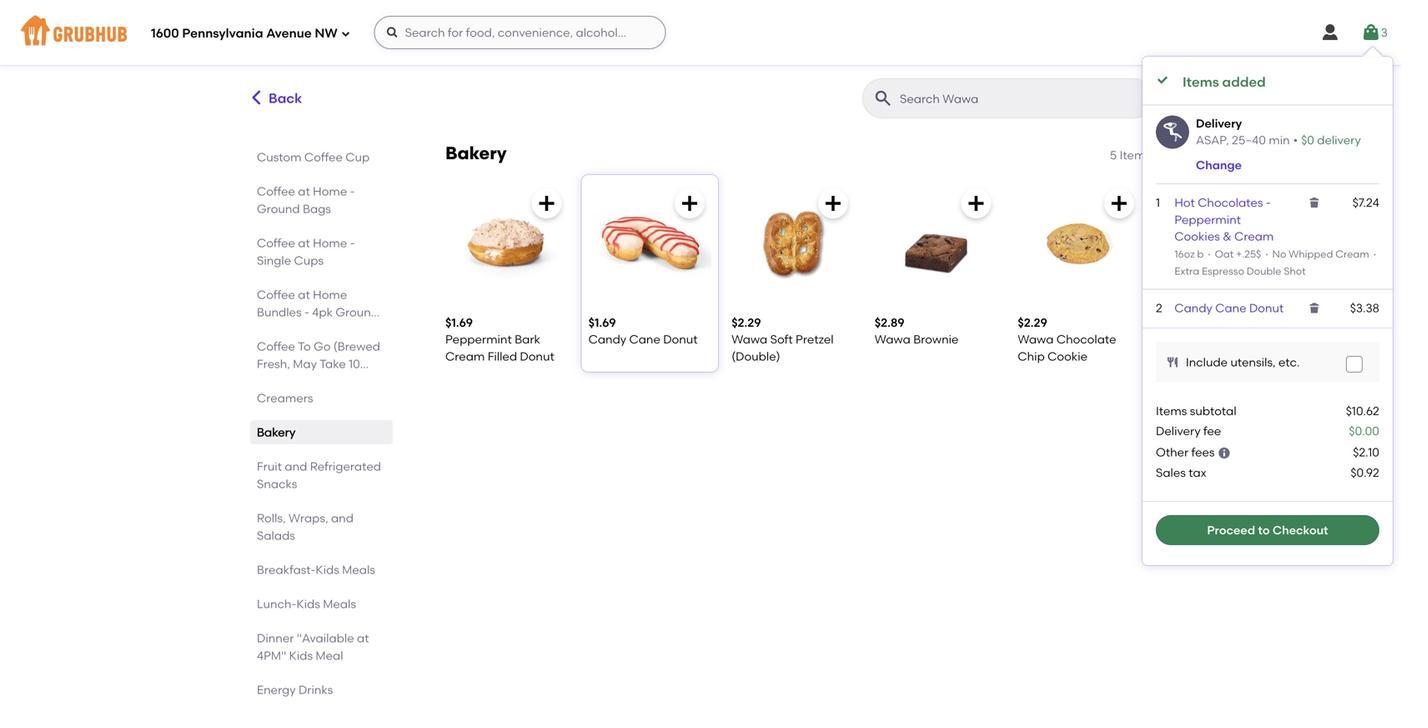 Task type: describe. For each thing, give the bounding box(es) containing it.
lunch-
[[257, 597, 297, 612]]

wraps,
[[289, 511, 328, 526]]

meal
[[316, 649, 343, 663]]

chip
[[1018, 350, 1045, 364]]

$2.29 wawa soft pretzel (double)
[[732, 316, 834, 364]]

candy cane donut
[[1175, 301, 1284, 315]]

utensils,
[[1231, 355, 1276, 369]]

$0
[[1302, 133, 1315, 147]]

5 items
[[1110, 148, 1151, 162]]

fruit and refrigerated snacks
[[257, 460, 381, 491]]

$2.29 for $2.29 wawa chocolate chip cookie
[[1018, 316, 1048, 330]]

hot chocolates - peppermint cookies & cream link
[[1175, 196, 1274, 244]]

- left "4pk"
[[304, 305, 309, 320]]

salads
[[257, 529, 295, 543]]

items for items added
[[1183, 74, 1220, 90]]

breakfast-
[[257, 563, 316, 577]]

10
[[349, 357, 360, 371]]

lunch-kids meals
[[257, 597, 356, 612]]

16oz
[[1175, 248, 1195, 260]]

change
[[1196, 158, 1242, 172]]

wawa for wawa chocolate chip cookie
[[1018, 333, 1054, 347]]

rolls, wraps, and salads
[[257, 511, 354, 543]]

items for items subtotal
[[1156, 404, 1188, 418]]

home for 4pk
[[313, 288, 347, 302]]

cookie
[[1048, 350, 1088, 364]]

1 vertical spatial items
[[1120, 148, 1151, 162]]

•
[[1294, 133, 1298, 147]]

pretzel
[[796, 333, 834, 347]]

cup
[[346, 150, 370, 164]]

snacks
[[257, 477, 297, 491]]

coffee at home bundles - 4pk ground bags -save $6 tab
[[257, 286, 386, 337]]

main navigation navigation
[[0, 0, 1402, 65]]

3 button
[[1362, 18, 1388, 48]]

1600
[[151, 26, 179, 41]]

coffee to go (brewed fresh, may take 10 minutes) tab
[[257, 338, 386, 389]]

include utensils, etc.
[[1186, 355, 1300, 369]]

shot
[[1284, 265, 1306, 277]]

2 ∙ from the left
[[1264, 248, 1271, 260]]

coffee at home - single cups tab
[[257, 234, 386, 269]]

kids inside dinner "available at 4pm" kids meal
[[289, 649, 313, 663]]

$1.69 for $1.69 peppermint bark cream filled donut
[[446, 316, 473, 330]]

(brewed
[[334, 340, 380, 354]]

- inside coffee at home - ground bags
[[350, 184, 355, 199]]

items added
[[1183, 74, 1266, 90]]

fruit
[[257, 460, 282, 474]]

coffee at home bundles - 4pk ground bags -save $6 coffee to go (brewed fresh, may take 10 minutes) creamers
[[257, 288, 380, 405]]

4pm"
[[257, 649, 286, 663]]

candy cane donut link
[[1175, 301, 1284, 315]]

25–40
[[1232, 133, 1266, 147]]

svg image inside 3 button
[[1362, 23, 1382, 43]]

b
[[1198, 248, 1204, 260]]

$1.69 candy cane donut
[[589, 316, 698, 347]]

- inside "coffee at home - single cups"
[[350, 236, 355, 250]]

at inside dinner "available at 4pm" kids meal
[[357, 632, 369, 646]]

subtotal
[[1190, 404, 1237, 418]]

- down bundles
[[288, 323, 293, 337]]

caret left icon image
[[248, 89, 265, 107]]

2
[[1156, 301, 1163, 315]]

sales tax
[[1156, 466, 1207, 480]]

wawa chocolate chip cookie image
[[1018, 182, 1141, 305]]

may
[[293, 357, 317, 371]]

&
[[1223, 230, 1232, 244]]

custom coffee cup
[[257, 150, 370, 164]]

$2.10
[[1354, 446, 1380, 460]]

tax
[[1189, 466, 1207, 480]]

asap,
[[1196, 133, 1230, 147]]

magnifying glass icon image
[[874, 88, 894, 108]]

ground inside coffee at home bundles - 4pk ground bags -save $6 coffee to go (brewed fresh, may take 10 minutes) creamers
[[336, 305, 379, 320]]

kids for lunch-
[[297, 597, 320, 612]]

avenue
[[266, 26, 312, 41]]

0 vertical spatial bakery
[[446, 143, 507, 164]]

Search for food, convenience, alcohol... search field
[[374, 16, 666, 49]]

fresh,
[[257, 357, 290, 371]]

go
[[314, 340, 331, 354]]

$2.29 wawa chocolate chip cookie
[[1018, 316, 1117, 364]]

home for bags
[[313, 184, 347, 199]]

energy
[[257, 683, 296, 698]]

pennsylvania
[[182, 26, 263, 41]]

sales
[[1156, 466, 1186, 480]]

soft
[[771, 333, 793, 347]]

$0.92
[[1351, 466, 1380, 480]]

at for bags
[[298, 184, 310, 199]]

save
[[293, 323, 321, 337]]

wawa for wawa soft pretzel (double)
[[732, 333, 768, 347]]

$6
[[323, 323, 336, 337]]

5
[[1110, 148, 1117, 162]]

3
[[1382, 25, 1388, 40]]

nw
[[315, 26, 338, 41]]

whipped
[[1289, 248, 1334, 260]]

include
[[1186, 355, 1228, 369]]

$2.89 wawa brownie
[[875, 316, 959, 347]]

$10.62
[[1347, 404, 1380, 418]]

items subtotal
[[1156, 404, 1237, 418]]

bark
[[515, 333, 541, 347]]

delivery fee
[[1156, 424, 1222, 439]]

cream inside hot chocolates - peppermint cookies & cream
[[1235, 230, 1274, 244]]

proceed
[[1208, 524, 1256, 538]]

creamers
[[257, 391, 313, 405]]

custom coffee cup tab
[[257, 149, 386, 166]]

coffee at home - single cups
[[257, 236, 355, 268]]

and inside 'rolls, wraps, and salads'
[[331, 511, 354, 526]]

dinner
[[257, 632, 294, 646]]

delivery icon image
[[1156, 116, 1190, 149]]

cream inside '16oz b ∙ oat +.25$ ∙ no whipped cream ∙ extra espresso double shot'
[[1336, 248, 1370, 260]]

16oz b ∙ oat +.25$ ∙ no whipped cream ∙ extra espresso double shot
[[1175, 248, 1379, 277]]

bags inside coffee at home bundles - 4pk ground bags -save $6 coffee to go (brewed fresh, may take 10 minutes) creamers
[[257, 323, 285, 337]]

donut inside $1.69 candy cane donut
[[663, 333, 698, 347]]

donut inside items added tooltip
[[1250, 301, 1284, 315]]

cane inside items added tooltip
[[1216, 301, 1247, 315]]

change button
[[1196, 157, 1242, 174]]

lunch-kids meals tab
[[257, 596, 386, 613]]

oat
[[1215, 248, 1234, 260]]



Task type: locate. For each thing, give the bounding box(es) containing it.
0 horizontal spatial $2.29
[[732, 316, 761, 330]]

2 vertical spatial items
[[1156, 404, 1188, 418]]

0 horizontal spatial cane
[[629, 333, 661, 347]]

1600 pennsylvania avenue nw
[[151, 26, 338, 41]]

$2.29 up chip
[[1018, 316, 1048, 330]]

0 horizontal spatial $1.69
[[446, 316, 473, 330]]

delivery for fee
[[1156, 424, 1201, 439]]

kids
[[316, 563, 339, 577], [297, 597, 320, 612], [289, 649, 313, 663]]

2 $2.29 from the left
[[1018, 316, 1048, 330]]

$3.38
[[1351, 301, 1380, 315]]

energy drinks tab
[[257, 682, 386, 699]]

bundles
[[257, 305, 302, 320]]

wawa down "$2.89"
[[875, 333, 911, 347]]

cream inside $1.69 peppermint bark cream filled donut
[[446, 350, 485, 364]]

coffee at home - ground bags tab
[[257, 183, 386, 218]]

1 vertical spatial cane
[[629, 333, 661, 347]]

1 vertical spatial delivery
[[1156, 424, 1201, 439]]

refrigerated
[[310, 460, 381, 474]]

kids left meal
[[289, 649, 313, 663]]

$2.29
[[732, 316, 761, 330], [1018, 316, 1048, 330]]

at inside coffee at home - ground bags
[[298, 184, 310, 199]]

and right wraps,
[[331, 511, 354, 526]]

1 $2.29 from the left
[[732, 316, 761, 330]]

peppermint inside $1.69 peppermint bark cream filled donut
[[446, 333, 512, 347]]

bags up the "coffee at home - single cups" 'tab' at the left of the page
[[303, 202, 331, 216]]

0 vertical spatial cream
[[1235, 230, 1274, 244]]

peppermint bark cream filled donut image
[[446, 182, 569, 305]]

coffee inside coffee at home - ground bags
[[257, 184, 295, 199]]

1 vertical spatial cream
[[1336, 248, 1370, 260]]

3 home from the top
[[313, 288, 347, 302]]

meals
[[342, 563, 375, 577], [323, 597, 356, 612]]

coffee down custom
[[257, 184, 295, 199]]

peppermint inside hot chocolates - peppermint cookies & cream
[[1175, 213, 1242, 227]]

candy inside $1.69 candy cane donut
[[589, 333, 627, 347]]

$2.29 up (double)
[[732, 316, 761, 330]]

∙ left no
[[1264, 248, 1271, 260]]

1 horizontal spatial bags
[[303, 202, 331, 216]]

creamers tab
[[257, 390, 386, 407]]

wawa up (double)
[[732, 333, 768, 347]]

candy inside items added tooltip
[[1175, 301, 1213, 315]]

kids inside tab
[[297, 597, 320, 612]]

2 vertical spatial kids
[[289, 649, 313, 663]]

fruit and refrigerated snacks tab
[[257, 458, 386, 493]]

1 vertical spatial ground
[[336, 305, 379, 320]]

0 vertical spatial and
[[285, 460, 307, 474]]

rolls,
[[257, 511, 286, 526]]

meals for lunch-kids meals
[[323, 597, 356, 612]]

- inside hot chocolates - peppermint cookies & cream
[[1266, 196, 1271, 210]]

coffee inside "coffee at home - single cups"
[[257, 236, 295, 250]]

no
[[1273, 248, 1287, 260]]

kids up lunch-kids meals tab
[[316, 563, 339, 577]]

0 vertical spatial donut
[[1250, 301, 1284, 315]]

home
[[313, 184, 347, 199], [313, 236, 347, 250], [313, 288, 347, 302]]

$2.89
[[875, 316, 905, 330]]

wawa
[[732, 333, 768, 347], [875, 333, 911, 347], [1018, 333, 1054, 347]]

min
[[1269, 133, 1290, 147]]

3 wawa from the left
[[1018, 333, 1054, 347]]

2 vertical spatial donut
[[520, 350, 555, 364]]

home inside "coffee at home - single cups"
[[313, 236, 347, 250]]

0 horizontal spatial bakery
[[257, 426, 296, 440]]

1 vertical spatial peppermint
[[446, 333, 512, 347]]

fee
[[1204, 424, 1222, 439]]

double
[[1247, 265, 1282, 277]]

coffee up bundles
[[257, 288, 295, 302]]

at right ""available"
[[357, 632, 369, 646]]

2 $1.69 from the left
[[589, 316, 616, 330]]

bakery
[[446, 143, 507, 164], [257, 426, 296, 440]]

at inside "coffee at home - single cups"
[[298, 236, 310, 250]]

∙ down $7.24
[[1372, 248, 1379, 260]]

bags
[[303, 202, 331, 216], [257, 323, 285, 337]]

2 vertical spatial cream
[[446, 350, 485, 364]]

coffee at home - ground bags
[[257, 184, 355, 216]]

3 ∙ from the left
[[1372, 248, 1379, 260]]

peppermint up filled
[[446, 333, 512, 347]]

2 wawa from the left
[[875, 333, 911, 347]]

meals inside tab
[[342, 563, 375, 577]]

0 vertical spatial kids
[[316, 563, 339, 577]]

1 horizontal spatial and
[[331, 511, 354, 526]]

checkout
[[1273, 524, 1329, 538]]

wawa for wawa brownie
[[875, 333, 911, 347]]

wawa inside $2.29 wawa soft pretzel (double)
[[732, 333, 768, 347]]

wawa brownie image
[[875, 182, 998, 305]]

bags inside coffee at home - ground bags
[[303, 202, 331, 216]]

proceed to checkout
[[1208, 524, 1329, 538]]

1 home from the top
[[313, 184, 347, 199]]

2 home from the top
[[313, 236, 347, 250]]

$1.69
[[446, 316, 473, 330], [589, 316, 616, 330]]

delivery up asap,
[[1196, 116, 1243, 131]]

0 horizontal spatial candy
[[589, 333, 627, 347]]

take
[[320, 357, 346, 371]]

breakfast-kids meals tab
[[257, 562, 386, 579]]

candy
[[1175, 301, 1213, 315], [589, 333, 627, 347]]

meals for breakfast-kids meals
[[342, 563, 375, 577]]

+.25$
[[1237, 248, 1262, 260]]

- right chocolates
[[1266, 196, 1271, 210]]

bakery tab
[[257, 424, 386, 441]]

"available
[[297, 632, 354, 646]]

coffee for coffee at home bundles - 4pk ground bags -save $6 coffee to go (brewed fresh, may take 10 minutes) creamers
[[257, 288, 295, 302]]

hot
[[1175, 196, 1195, 210]]

items added tooltip
[[1143, 47, 1393, 566]]

at for 4pk
[[298, 288, 310, 302]]

0 horizontal spatial ground
[[257, 202, 300, 216]]

0 vertical spatial home
[[313, 184, 347, 199]]

coffee for coffee at home - single cups
[[257, 236, 295, 250]]

espresso
[[1202, 265, 1245, 277]]

home down the custom coffee cup tab
[[313, 184, 347, 199]]

- down the coffee at home - ground bags "tab"
[[350, 236, 355, 250]]

custom
[[257, 150, 302, 164]]

kids down breakfast-kids meals
[[297, 597, 320, 612]]

and
[[285, 460, 307, 474], [331, 511, 354, 526]]

kids inside tab
[[316, 563, 339, 577]]

delivery for asap,
[[1196, 116, 1243, 131]]

at
[[298, 184, 310, 199], [298, 236, 310, 250], [298, 288, 310, 302], [357, 632, 369, 646]]

$2.29 inside $2.29 wawa soft pretzel (double)
[[732, 316, 761, 330]]

1
[[1156, 196, 1161, 210]]

candy cane donut image
[[589, 182, 712, 305]]

cream right whipped
[[1336, 248, 1370, 260]]

at for cups
[[298, 236, 310, 250]]

0 vertical spatial meals
[[342, 563, 375, 577]]

0 horizontal spatial and
[[285, 460, 307, 474]]

1 ∙ from the left
[[1207, 248, 1213, 260]]

dinner "available at 4pm" kids meal tab
[[257, 630, 386, 665]]

0 vertical spatial peppermint
[[1175, 213, 1242, 227]]

1 horizontal spatial cream
[[1235, 230, 1274, 244]]

home up "cups"
[[313, 236, 347, 250]]

cream up +.25$
[[1235, 230, 1274, 244]]

proceed to checkout button
[[1156, 516, 1380, 546]]

coffee inside tab
[[304, 150, 343, 164]]

delivery inside delivery asap, 25–40 min • $0 delivery
[[1196, 116, 1243, 131]]

2 horizontal spatial cream
[[1336, 248, 1370, 260]]

home inside coffee at home bundles - 4pk ground bags -save $6 coffee to go (brewed fresh, may take 10 minutes) creamers
[[313, 288, 347, 302]]

kids for breakfast-
[[316, 563, 339, 577]]

dinner "available at 4pm" kids meal
[[257, 632, 369, 663]]

1 vertical spatial bakery
[[257, 426, 296, 440]]

at inside coffee at home bundles - 4pk ground bags -save $6 coffee to go (brewed fresh, may take 10 minutes) creamers
[[298, 288, 310, 302]]

coffee up the fresh,
[[257, 340, 295, 354]]

ground up $6
[[336, 305, 379, 320]]

hot chocolates - peppermint cookies & cream
[[1175, 196, 1274, 244]]

1 vertical spatial kids
[[297, 597, 320, 612]]

minutes)
[[257, 375, 305, 389]]

2 horizontal spatial ∙
[[1372, 248, 1379, 260]]

0 vertical spatial cane
[[1216, 301, 1247, 315]]

peppermint
[[1175, 213, 1242, 227], [446, 333, 512, 347]]

other fees
[[1156, 446, 1215, 460]]

1 horizontal spatial cane
[[1216, 301, 1247, 315]]

ground inside coffee at home - ground bags
[[257, 202, 300, 216]]

$2.29 inside $2.29 wawa chocolate chip cookie
[[1018, 316, 1048, 330]]

0 vertical spatial bags
[[303, 202, 331, 216]]

wawa inside $2.29 wawa chocolate chip cookie
[[1018, 333, 1054, 347]]

rolls, wraps, and salads tab
[[257, 510, 386, 545]]

1 horizontal spatial bakery
[[446, 143, 507, 164]]

1 horizontal spatial $1.69
[[589, 316, 616, 330]]

coffee for coffee at home - ground bags
[[257, 184, 295, 199]]

peppermint up cookies
[[1175, 213, 1242, 227]]

donut
[[1250, 301, 1284, 315], [663, 333, 698, 347], [520, 350, 555, 364]]

1 horizontal spatial candy
[[1175, 301, 1213, 315]]

cups
[[294, 254, 324, 268]]

cream
[[1235, 230, 1274, 244], [1336, 248, 1370, 260], [446, 350, 485, 364]]

breakfast-kids meals
[[257, 563, 375, 577]]

bags down bundles
[[257, 323, 285, 337]]

at down custom coffee cup
[[298, 184, 310, 199]]

donut inside $1.69 peppermint bark cream filled donut
[[520, 350, 555, 364]]

1 horizontal spatial donut
[[663, 333, 698, 347]]

ground up "coffee at home - single cups" at the left of page
[[257, 202, 300, 216]]

back button
[[247, 78, 303, 118]]

wawa up chip
[[1018, 333, 1054, 347]]

home up "4pk"
[[313, 288, 347, 302]]

1 horizontal spatial $2.29
[[1018, 316, 1048, 330]]

1 vertical spatial home
[[313, 236, 347, 250]]

$7.24
[[1353, 196, 1380, 210]]

to
[[298, 340, 311, 354]]

coffee left cup
[[304, 150, 343, 164]]

1 vertical spatial and
[[331, 511, 354, 526]]

cane inside $1.69 candy cane donut
[[629, 333, 661, 347]]

0 horizontal spatial wawa
[[732, 333, 768, 347]]

0 vertical spatial ground
[[257, 202, 300, 216]]

meals up ""available"
[[323, 597, 356, 612]]

0 horizontal spatial cream
[[446, 350, 485, 364]]

4pk
[[312, 305, 333, 320]]

energy drinks
[[257, 683, 333, 698]]

1 horizontal spatial ground
[[336, 305, 379, 320]]

$1.69 inside $1.69 peppermint bark cream filled donut
[[446, 316, 473, 330]]

back
[[269, 90, 302, 107]]

wawa inside the $2.89 wawa brownie
[[875, 333, 911, 347]]

0 horizontal spatial bags
[[257, 323, 285, 337]]

coffee up the single
[[257, 236, 295, 250]]

etc.
[[1279, 355, 1300, 369]]

1 wawa from the left
[[732, 333, 768, 347]]

1 horizontal spatial ∙
[[1264, 248, 1271, 260]]

items right 5 on the top right of the page
[[1120, 148, 1151, 162]]

0 horizontal spatial donut
[[520, 350, 555, 364]]

0 vertical spatial items
[[1183, 74, 1220, 90]]

1 vertical spatial bags
[[257, 323, 285, 337]]

home inside coffee at home - ground bags
[[313, 184, 347, 199]]

delivery up other
[[1156, 424, 1201, 439]]

wawa soft pretzel (double) image
[[732, 182, 855, 305]]

∙ right 'b'
[[1207, 248, 1213, 260]]

1 vertical spatial candy
[[589, 333, 627, 347]]

delivery
[[1318, 133, 1362, 147]]

2 vertical spatial home
[[313, 288, 347, 302]]

1 vertical spatial meals
[[323, 597, 356, 612]]

2 horizontal spatial wawa
[[1018, 333, 1054, 347]]

0 horizontal spatial ∙
[[1207, 248, 1213, 260]]

and up snacks
[[285, 460, 307, 474]]

Search Wawa search field
[[899, 91, 1149, 107]]

meals up lunch-kids meals tab
[[342, 563, 375, 577]]

$1.69 for $1.69 candy cane donut
[[589, 316, 616, 330]]

delivery asap, 25–40 min • $0 delivery
[[1196, 116, 1362, 147]]

$1.69 inside $1.69 candy cane donut
[[589, 316, 616, 330]]

$2.29 for $2.29 wawa soft pretzel (double)
[[732, 316, 761, 330]]

0 vertical spatial delivery
[[1196, 116, 1243, 131]]

at up bundles
[[298, 288, 310, 302]]

and inside the fruit and refrigerated snacks
[[285, 460, 307, 474]]

1 horizontal spatial wawa
[[875, 333, 911, 347]]

items left added
[[1183, 74, 1220, 90]]

cream left filled
[[446, 350, 485, 364]]

2 horizontal spatial donut
[[1250, 301, 1284, 315]]

(double)
[[732, 350, 781, 364]]

candy right 2
[[1175, 301, 1213, 315]]

bakery inside bakery tab
[[257, 426, 296, 440]]

candy right bark
[[589, 333, 627, 347]]

- down cup
[[350, 184, 355, 199]]

1 $1.69 from the left
[[446, 316, 473, 330]]

brownie
[[914, 333, 959, 347]]

1 horizontal spatial peppermint
[[1175, 213, 1242, 227]]

other
[[1156, 446, 1189, 460]]

chocolate
[[1057, 333, 1117, 347]]

0 horizontal spatial peppermint
[[446, 333, 512, 347]]

items up delivery fee
[[1156, 404, 1188, 418]]

home for cups
[[313, 236, 347, 250]]

at up "cups"
[[298, 236, 310, 250]]

svg image
[[1362, 23, 1382, 43], [537, 194, 557, 214], [823, 194, 843, 214], [966, 194, 987, 214], [1308, 196, 1322, 210], [1166, 356, 1180, 369], [1350, 360, 1360, 370]]

$0.00
[[1350, 424, 1380, 439]]

fees
[[1192, 446, 1215, 460]]

svg image
[[1321, 23, 1341, 43], [386, 26, 399, 39], [341, 29, 351, 39], [1156, 73, 1170, 87], [680, 194, 700, 214], [1110, 194, 1130, 214], [1308, 302, 1322, 315], [1218, 447, 1231, 460]]

meals inside tab
[[323, 597, 356, 612]]

0 vertical spatial candy
[[1175, 301, 1213, 315]]

1 vertical spatial donut
[[663, 333, 698, 347]]



Task type: vqa. For each thing, say whether or not it's contained in the screenshot.
Mel's Drive-In logo
no



